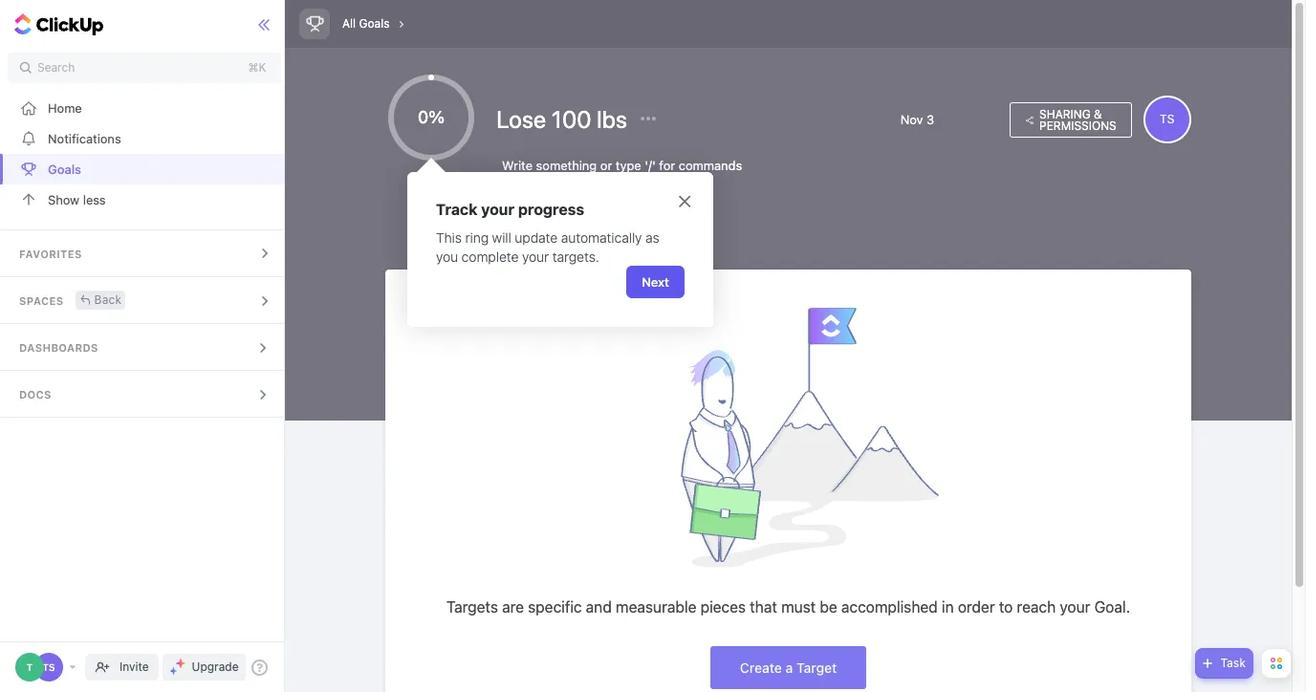 Task type: describe. For each thing, give the bounding box(es) containing it.
back
[[94, 292, 122, 307]]

docs
[[19, 388, 51, 401]]

t
[[27, 662, 33, 673]]

you
[[436, 248, 458, 265]]

ring
[[465, 230, 489, 246]]

next
[[642, 275, 669, 290]]

spaces
[[19, 295, 64, 307]]

lose 100 lbs
[[497, 105, 632, 133]]

all goals
[[342, 16, 390, 31]]

this ring will update automatically as you complete your targets.
[[436, 230, 663, 265]]

sparkle svg 1 image
[[176, 659, 185, 668]]

× dialog
[[407, 172, 713, 327]]

accomplished
[[841, 599, 938, 616]]

lbs
[[597, 105, 627, 133]]

nov 3 button
[[901, 111, 1000, 127]]

favorites button
[[0, 230, 289, 276]]

sidebar navigation
[[0, 0, 289, 692]]

search
[[37, 60, 75, 75]]

upgrade
[[192, 660, 239, 674]]

&
[[1094, 107, 1102, 121]]

favorites
[[19, 248, 82, 260]]

create a target
[[740, 660, 837, 676]]

goals
[[48, 161, 81, 176]]

3
[[927, 111, 935, 127]]

automatically
[[561, 230, 642, 246]]

show less
[[48, 192, 106, 207]]

be
[[820, 599, 837, 616]]

progress
[[518, 201, 584, 218]]

and
[[586, 599, 612, 616]]

in
[[942, 599, 954, 616]]

all goals link
[[338, 11, 395, 36]]

next button
[[627, 266, 685, 299]]

reach
[[1017, 599, 1056, 616]]

goals link
[[0, 154, 289, 185]]

notifications link
[[0, 123, 289, 154]]



Task type: locate. For each thing, give the bounding box(es) containing it.
lose
[[497, 105, 546, 133]]

× button
[[677, 186, 692, 213]]

will
[[492, 230, 511, 246]]

pieces
[[701, 599, 746, 616]]

nov 3
[[901, 111, 935, 127]]

2 vertical spatial your
[[1060, 599, 1091, 616]]

order
[[958, 599, 995, 616]]

this
[[436, 230, 462, 246]]

1 vertical spatial ts
[[42, 662, 55, 673]]

×
[[677, 186, 692, 213]]

sparkle svg 2 image
[[170, 668, 177, 675]]

your
[[481, 201, 515, 218], [522, 248, 549, 265], [1060, 599, 1091, 616]]

100
[[551, 105, 592, 133]]

back link
[[75, 290, 126, 309]]

invite
[[120, 660, 149, 674]]

1 vertical spatial your
[[522, 248, 549, 265]]

sharing
[[1040, 107, 1091, 121]]

measurable
[[616, 599, 697, 616]]

as
[[646, 230, 660, 246]]

ts inside dropdown button
[[1160, 112, 1175, 126]]

your left the goal.
[[1060, 599, 1091, 616]]

2 horizontal spatial your
[[1060, 599, 1091, 616]]

dashboards
[[19, 341, 98, 354]]

are
[[502, 599, 524, 616]]

ts
[[1160, 112, 1175, 126], [42, 662, 55, 673]]

nov
[[901, 111, 923, 127]]

1 horizontal spatial your
[[522, 248, 549, 265]]

notifications
[[48, 131, 121, 146]]

0 vertical spatial your
[[481, 201, 515, 218]]

targets are specific and measurable pieces that must be accomplished in order to reach your goal.
[[447, 599, 1130, 616]]

specific
[[528, 599, 582, 616]]

to
[[999, 599, 1013, 616]]

task
[[1221, 656, 1246, 670]]

targets
[[447, 599, 498, 616]]

targets.
[[553, 248, 599, 265]]

ts right t
[[42, 662, 55, 673]]

upgrade link
[[162, 654, 246, 681]]

show
[[48, 192, 79, 207]]

your up the will
[[481, 201, 515, 218]]

that
[[750, 599, 777, 616]]

sharing & permissions
[[1040, 107, 1117, 132]]

complete
[[462, 248, 519, 265]]

⌘k
[[248, 60, 266, 75]]

ts button
[[1143, 96, 1191, 143]]

1 horizontal spatial ts
[[1160, 112, 1175, 126]]

home link
[[0, 93, 289, 123]]

less
[[83, 192, 106, 207]]

0 vertical spatial ts
[[1160, 112, 1175, 126]]

0 horizontal spatial your
[[481, 201, 515, 218]]

track
[[436, 201, 478, 218]]

ts inside sidebar navigation
[[42, 662, 55, 673]]

must
[[781, 599, 816, 616]]

0 horizontal spatial ts
[[42, 662, 55, 673]]

track your progress
[[436, 201, 584, 218]]

goal.
[[1095, 599, 1130, 616]]

your down update
[[522, 248, 549, 265]]

home
[[48, 100, 82, 115]]

ts right &
[[1160, 112, 1175, 126]]

permissions
[[1040, 118, 1117, 132]]

update
[[515, 230, 558, 246]]

your inside this ring will update automatically as you complete your targets.
[[522, 248, 549, 265]]



Task type: vqa. For each thing, say whether or not it's contained in the screenshot.
List template image
no



